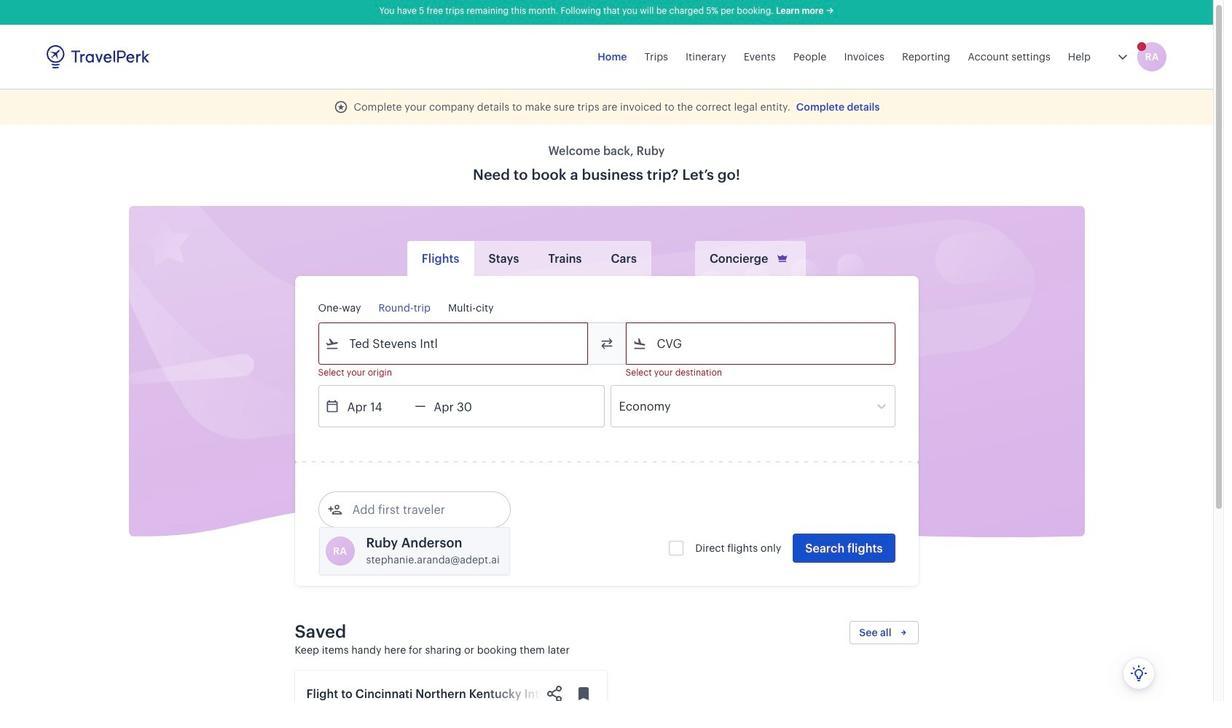Task type: describe. For each thing, give the bounding box(es) containing it.
Depart text field
[[339, 386, 415, 427]]

From search field
[[339, 332, 568, 356]]

To search field
[[647, 332, 875, 356]]



Task type: locate. For each thing, give the bounding box(es) containing it.
Return text field
[[426, 386, 502, 427]]

Add first traveler search field
[[342, 498, 494, 522]]



